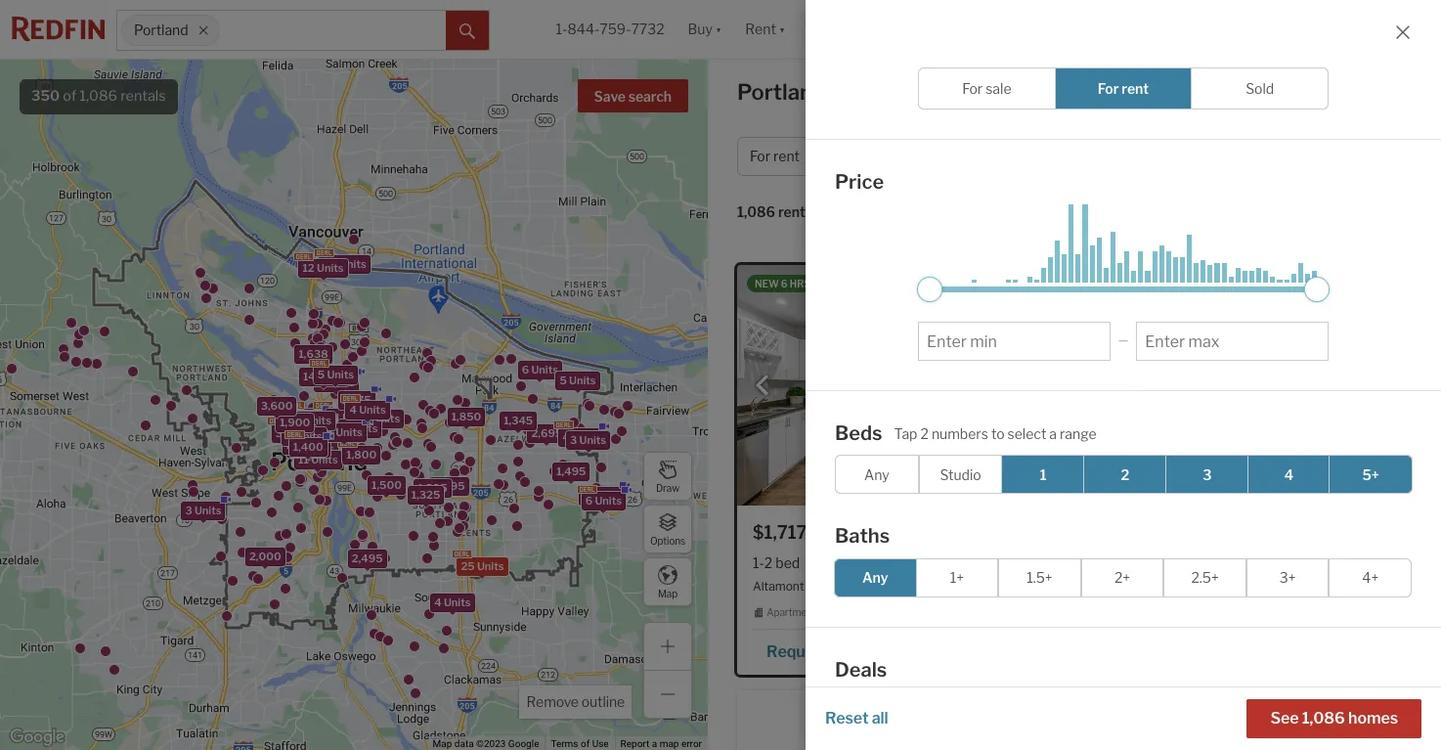 Task type: describe. For each thing, give the bounding box(es) containing it.
map region
[[0, 0, 796, 750]]

promotions
[[1121, 720, 1205, 738]]

350 of 1,086 rentals
[[31, 87, 166, 105]]

1.5+
[[1027, 569, 1053, 586]]

st,
[[1293, 579, 1308, 594]]

844-
[[568, 21, 600, 38]]

portland apartments for rent
[[737, 79, 1043, 105]]

Studio checkbox
[[919, 455, 1003, 494]]

5 units up 2,695
[[560, 373, 596, 387]]

photo of 1200 nw marshall st, portland, or 97209 image
[[1083, 265, 1409, 506]]

1-844-759-7732 link
[[556, 21, 665, 38]]

1+ radio
[[916, 558, 999, 597]]

for rent inside checkbox
[[1098, 80, 1149, 97]]

any for studio
[[865, 466, 890, 483]]

3+
[[1280, 569, 1296, 586]]

3,600
[[261, 399, 293, 413]]

save search button
[[578, 79, 689, 112]]

range
[[1060, 425, 1097, 442]]

for for the for sale option
[[963, 80, 983, 97]]

3 inside option
[[1203, 466, 1212, 483]]

14 units
[[303, 370, 345, 383]]

request a tour
[[767, 642, 875, 661]]

16
[[290, 414, 302, 428]]

19
[[358, 412, 371, 425]]

photo of 9701 se johnson creek blvd, happy valley, or 97086 image
[[737, 265, 1064, 506]]

tap
[[894, 425, 918, 442]]

marshall
[[1244, 579, 1291, 594]]

new 6 hrs ago
[[755, 278, 835, 289]]

2 right tap
[[921, 425, 929, 442]]

1,271
[[1248, 555, 1281, 571]]

save search
[[594, 88, 672, 105]]

5+
[[1363, 466, 1380, 483]]

tap 2 numbers to select a range
[[894, 425, 1097, 442]]

bath for 750-
[[834, 555, 863, 571]]

1,900
[[280, 415, 310, 429]]

report
[[621, 738, 650, 749]]

option group containing for sale
[[918, 67, 1329, 110]]

1-2 bed for 722-1,271 sq ft
[[1098, 555, 1145, 571]]

16 units
[[290, 414, 331, 428]]

deals
[[835, 658, 887, 681]]

1 vertical spatial 2 units
[[286, 439, 322, 452]]

sq for 1,650
[[945, 555, 960, 571]]

9701
[[832, 579, 861, 594]]

2,495
[[352, 551, 383, 565]]

rent inside for rent button
[[774, 148, 800, 165]]

—
[[1119, 333, 1129, 347]]

1- up summit
[[811, 555, 823, 571]]

photo of 1510 sw alder st, portland, or 97205 image
[[1083, 690, 1409, 750]]

2 left 48
[[275, 420, 281, 434]]

2 | from the left
[[1184, 579, 1187, 594]]

0 vertical spatial 1,086
[[80, 87, 117, 105]]

new 7 hrs ago
[[1100, 278, 1179, 289]]

1 vertical spatial rentals
[[778, 204, 824, 220]]

7 units
[[342, 422, 378, 435]]

0 vertical spatial 7
[[1127, 278, 1133, 289]]

1,086 rentals
[[737, 204, 824, 220]]

se
[[863, 579, 878, 594]]

1 vertical spatial 12 units
[[321, 410, 363, 424]]

5 units up 48 units
[[286, 413, 323, 426]]

for for 'for rent' checkbox
[[1098, 80, 1119, 97]]

0 vertical spatial rentals
[[121, 87, 166, 105]]

draw
[[656, 482, 680, 493]]

Sold checkbox
[[1192, 67, 1329, 110]]

next button image
[[1029, 376, 1048, 395]]

1,575
[[342, 394, 371, 407]]

14
[[303, 370, 316, 383]]

reset
[[825, 709, 869, 728]]

for rent inside button
[[750, 148, 800, 165]]

| 9701 se johnson creek blvd, happy valley, or 97086
[[827, 579, 1126, 594]]

bath for 722-
[[1179, 555, 1208, 571]]

hrs for 7
[[1135, 278, 1155, 289]]

1,450
[[310, 419, 340, 433]]

5+ checkbox
[[1329, 455, 1413, 494]]

2 vertical spatial 12 units
[[293, 442, 335, 455]]

options button
[[644, 505, 692, 554]]

3 checkbox
[[1166, 455, 1250, 494]]

any for 1+
[[863, 569, 889, 586]]

2 or from the left
[[1362, 579, 1379, 594]]

google image
[[5, 725, 69, 750]]

all
[[872, 709, 889, 728]]

1 horizontal spatial 11
[[330, 411, 340, 425]]

2 horizontal spatial 3 units
[[570, 433, 606, 447]]

summit
[[807, 579, 850, 594]]

nw
[[1221, 579, 1242, 594]]

numbers
[[932, 425, 989, 442]]

1- left 759-
[[556, 21, 568, 38]]

97209
[[1381, 579, 1419, 594]]

new for new 7 hrs ago
[[1100, 278, 1124, 289]]

0 vertical spatial 2 units
[[275, 420, 311, 434]]

2 vertical spatial option group
[[834, 558, 1412, 597]]

1 horizontal spatial 3 units
[[276, 426, 312, 440]]

ago for new 6 hrs ago
[[813, 278, 835, 289]]

maximum price slider
[[1305, 276, 1330, 302]]

2,695
[[531, 426, 563, 440]]

1 vertical spatial 12
[[321, 410, 334, 424]]

draw button
[[644, 452, 692, 501]]

2.5+ radio
[[1164, 558, 1247, 597]]

johnson
[[880, 579, 926, 594]]

terms of use
[[551, 738, 609, 749]]

1,495
[[557, 464, 586, 478]]

ago for new 7 hrs ago
[[1157, 278, 1179, 289]]

0 vertical spatial 12 units
[[303, 261, 344, 275]]

terms
[[551, 738, 579, 749]]

portland,
[[1310, 579, 1359, 594]]

1.5+ radio
[[999, 558, 1081, 597]]

price
[[835, 170, 884, 194]]

asa
[[1098, 579, 1119, 594]]

ft for 722-1,271 sq ft
[[1302, 555, 1312, 571]]

7 inside map region
[[342, 422, 349, 435]]

portland for portland
[[134, 22, 188, 39]]

7732
[[631, 21, 665, 38]]

request
[[767, 642, 829, 661]]

2 up summit
[[823, 555, 831, 571]]

1+
[[950, 569, 964, 586]]

blvd,
[[964, 579, 991, 594]]

/mo
[[821, 522, 854, 543]]

0 horizontal spatial 3 units
[[185, 503, 222, 517]]

save
[[594, 88, 626, 105]]

for sale
[[963, 80, 1012, 97]]

97086
[[1088, 579, 1126, 594]]

hrs for 6
[[790, 278, 811, 289]]

1,650
[[905, 555, 942, 571]]

0 horizontal spatial 11
[[298, 453, 309, 466]]

submit search image
[[459, 23, 475, 39]]

$1,717+ /mo
[[753, 522, 854, 543]]

2 up altamont
[[765, 555, 773, 571]]

bed for 722-1,271 sq ft
[[1121, 555, 1145, 571]]

1 or from the left
[[1068, 579, 1085, 594]]

for inside button
[[750, 148, 771, 165]]

Enter min text field
[[927, 332, 1102, 351]]

map button
[[644, 557, 692, 606]]

4 checkbox
[[1248, 455, 1331, 494]]

see 1,086 homes button
[[1247, 699, 1422, 738]]

lofts
[[1163, 579, 1192, 594]]

ft for 750-1,650 sq ft
[[963, 555, 974, 571]]

For sale checkbox
[[918, 67, 1056, 110]]



Task type: vqa. For each thing, say whether or not it's contained in the screenshot.
rightmost 7
yes



Task type: locate. For each thing, give the bounding box(es) containing it.
map inside map button
[[658, 587, 678, 599]]

tour
[[844, 642, 875, 661]]

for up 1,086 rentals
[[750, 148, 771, 165]]

a left range
[[1050, 425, 1057, 442]]

1 vertical spatial portland
[[737, 79, 826, 105]]

0 horizontal spatial bath
[[834, 555, 863, 571]]

0 horizontal spatial portland
[[134, 22, 188, 39]]

2 new from the left
[[1100, 278, 1124, 289]]

2.5+
[[1192, 569, 1219, 586]]

0 horizontal spatial of
[[63, 87, 76, 105]]

4 units down 25
[[434, 596, 471, 609]]

1 horizontal spatial for rent
[[1098, 80, 1149, 97]]

4+ radio
[[1330, 558, 1412, 597]]

1 vertical spatial 11
[[298, 453, 309, 466]]

12
[[303, 261, 315, 275], [321, 410, 334, 424], [293, 442, 305, 455]]

1,800
[[346, 448, 377, 462]]

any inside radio
[[863, 569, 889, 586]]

0 horizontal spatial map
[[433, 738, 452, 749]]

1,086 right see
[[1302, 709, 1346, 728]]

bath up the 1200
[[1179, 555, 1208, 571]]

1 sq from the left
[[945, 555, 960, 571]]

valley,
[[1031, 579, 1065, 594]]

deals
[[1060, 720, 1099, 738]]

homes
[[1349, 709, 1399, 728]]

11 units down 1,575
[[330, 411, 370, 425]]

2,000
[[249, 550, 281, 564]]

2 vertical spatial 1,086
[[1302, 709, 1346, 728]]

sq up st,
[[1283, 555, 1299, 571]]

of for terms
[[581, 738, 590, 749]]

see 1,086 homes
[[1271, 709, 1399, 728]]

11 units down 48 units
[[298, 453, 338, 466]]

option group
[[918, 67, 1329, 110], [835, 455, 1413, 494], [834, 558, 1412, 597]]

a inside button
[[832, 642, 841, 661]]

&
[[1151, 579, 1160, 594]]

4 units down 16 units
[[286, 429, 322, 443]]

search
[[629, 88, 672, 105]]

rentals down for rent button
[[778, 204, 824, 220]]

0 horizontal spatial bed
[[776, 555, 800, 571]]

0 vertical spatial 12
[[303, 261, 315, 275]]

bath up 9701
[[834, 555, 863, 571]]

1-2 bath up "lofts" in the bottom right of the page
[[1156, 555, 1208, 571]]

2+
[[1115, 569, 1131, 586]]

1 vertical spatial of
[[581, 738, 590, 749]]

5 units up 1,575
[[318, 376, 355, 389]]

20
[[323, 258, 337, 271]]

2 up "lofts" in the bottom right of the page
[[1168, 555, 1176, 571]]

a for report a map error
[[652, 738, 657, 749]]

for right rent
[[1098, 80, 1119, 97]]

0 vertical spatial of
[[63, 87, 76, 105]]

1 horizontal spatial for
[[963, 80, 983, 97]]

1 vertical spatial rent
[[774, 148, 800, 165]]

rentals
[[121, 87, 166, 105], [778, 204, 824, 220]]

2 ago from the left
[[1157, 278, 1179, 289]]

1-2 bath up summit
[[811, 555, 863, 571]]

1,500
[[372, 478, 402, 492]]

1 1-2 bath from the left
[[811, 555, 863, 571]]

request a tour button
[[753, 635, 896, 665]]

2 1-2 bath from the left
[[1156, 555, 1208, 571]]

1-844-759-7732
[[556, 21, 665, 38]]

sold
[[1246, 80, 1275, 97]]

map for map
[[658, 587, 678, 599]]

see
[[1271, 709, 1299, 728]]

1200
[[1190, 579, 1218, 594]]

of for 350
[[63, 87, 76, 105]]

2 sq from the left
[[1283, 555, 1299, 571]]

0 horizontal spatial 1-2 bath
[[811, 555, 863, 571]]

listings
[[970, 720, 1022, 738]]

0 horizontal spatial sq
[[945, 555, 960, 571]]

0 vertical spatial map
[[658, 587, 678, 599]]

12 up 48 units
[[321, 410, 334, 424]]

1 bath from the left
[[834, 555, 863, 571]]

2 horizontal spatial for
[[1098, 80, 1119, 97]]

bath
[[834, 555, 863, 571], [1179, 555, 1208, 571]]

ago down 1,086 rentals
[[813, 278, 835, 289]]

2 hrs from the left
[[1135, 278, 1155, 289]]

beds
[[835, 421, 883, 445]]

of left 'use'
[[581, 738, 590, 749]]

only show listings with deals or promotions
[[891, 720, 1205, 738]]

|
[[827, 579, 830, 594], [1184, 579, 1187, 594]]

1 new from the left
[[755, 278, 779, 289]]

0 vertical spatial option group
[[918, 67, 1329, 110]]

0 horizontal spatial 1-2 bed
[[753, 555, 800, 571]]

a
[[1050, 425, 1057, 442], [832, 642, 841, 661], [652, 738, 657, 749]]

for inside option
[[963, 80, 983, 97]]

reset all button
[[825, 699, 889, 738]]

1,325
[[412, 488, 440, 501]]

1 | from the left
[[827, 579, 830, 594]]

1
[[1040, 466, 1047, 483]]

portland for portland apartments for rent
[[737, 79, 826, 105]]

of right "350"
[[63, 87, 76, 105]]

1 horizontal spatial rent
[[1122, 80, 1149, 97]]

0 horizontal spatial |
[[827, 579, 830, 594]]

1,395
[[418, 482, 447, 495]]

ft up | 9701 se johnson creek blvd, happy valley, or 97086
[[963, 555, 974, 571]]

portland left remove portland 'image'
[[134, 22, 188, 39]]

Any radio
[[834, 558, 917, 597]]

2 checkbox
[[1084, 455, 1168, 494]]

9
[[294, 410, 301, 424], [290, 419, 298, 433]]

2 horizontal spatial a
[[1050, 425, 1057, 442]]

25
[[461, 559, 475, 573]]

data
[[455, 738, 474, 749]]

3+ radio
[[1247, 558, 1330, 597]]

altamont
[[753, 579, 804, 594]]

1,086 down for rent button
[[737, 204, 776, 220]]

1 horizontal spatial 7
[[1127, 278, 1133, 289]]

1,850
[[452, 410, 481, 424]]

| left 9701
[[827, 579, 830, 594]]

a for request a tour
[[832, 642, 841, 661]]

happy
[[993, 579, 1028, 594]]

bed
[[776, 555, 800, 571], [1121, 555, 1145, 571]]

2,095
[[434, 479, 465, 493]]

1- up &
[[1156, 555, 1168, 571]]

bed for 750-1,650 sq ft
[[776, 555, 800, 571]]

1 bed from the left
[[776, 555, 800, 571]]

map for map data ©2023 google
[[433, 738, 452, 749]]

remove portland image
[[198, 24, 210, 36]]

remove outline button
[[520, 686, 632, 719]]

1 1-2 bed from the left
[[753, 555, 800, 571]]

0 horizontal spatial ft
[[963, 555, 974, 571]]

map
[[658, 587, 678, 599], [433, 738, 452, 749]]

for
[[959, 79, 989, 105]]

terms of use link
[[551, 738, 609, 749]]

for
[[963, 80, 983, 97], [1098, 80, 1119, 97], [750, 148, 771, 165]]

a left the map
[[652, 738, 657, 749]]

2 1-2 bed from the left
[[1098, 555, 1145, 571]]

2 bed from the left
[[1121, 555, 1145, 571]]

any inside checkbox
[[865, 466, 890, 483]]

0 vertical spatial rent
[[1122, 80, 1149, 97]]

2 vertical spatial 12
[[293, 442, 305, 455]]

1 vertical spatial 1,086
[[737, 204, 776, 220]]

2 up asa
[[1110, 555, 1118, 571]]

google
[[508, 738, 539, 749]]

sq up the creek
[[945, 555, 960, 571]]

1-2 bath for 750-1,650 sq ft
[[811, 555, 863, 571]]

for left sale
[[963, 80, 983, 97]]

0 vertical spatial portland
[[134, 22, 188, 39]]

ft right 3+
[[1302, 555, 1312, 571]]

1 horizontal spatial new
[[1100, 278, 1124, 289]]

hrs
[[790, 278, 811, 289], [1135, 278, 1155, 289]]

750-
[[873, 555, 905, 571]]

12 units up 1,638
[[303, 261, 344, 275]]

0 horizontal spatial hrs
[[790, 278, 811, 289]]

1 horizontal spatial bed
[[1121, 555, 1145, 571]]

use
[[592, 738, 609, 749]]

map down options
[[658, 587, 678, 599]]

portland
[[134, 22, 188, 39], [737, 79, 826, 105]]

1 horizontal spatial a
[[832, 642, 841, 661]]

0 horizontal spatial 1,086
[[80, 87, 117, 105]]

0 vertical spatial 11
[[330, 411, 340, 425]]

7 up '—'
[[1127, 278, 1133, 289]]

1,400
[[293, 440, 323, 454]]

750-1,650 sq ft
[[873, 555, 974, 571]]

0 horizontal spatial for rent
[[750, 148, 800, 165]]

1 horizontal spatial or
[[1362, 579, 1379, 594]]

1 horizontal spatial rentals
[[778, 204, 824, 220]]

12 units down 1,575
[[321, 410, 363, 424]]

1 horizontal spatial ft
[[1302, 555, 1312, 571]]

rentals right "350"
[[121, 87, 166, 105]]

0 horizontal spatial new
[[755, 278, 779, 289]]

1 horizontal spatial ago
[[1157, 278, 1179, 289]]

1 horizontal spatial 1,086
[[737, 204, 776, 220]]

ago
[[813, 278, 835, 289], [1157, 278, 1179, 289]]

previous button image
[[753, 376, 773, 395]]

722-1,271 sq ft
[[1219, 555, 1312, 571]]

new for new 6 hrs ago
[[755, 278, 779, 289]]

5 units right 14
[[318, 368, 354, 382]]

new down 1,086 rentals
[[755, 278, 779, 289]]

12 units down 48 units
[[293, 442, 335, 455]]

ft
[[963, 555, 974, 571], [1302, 555, 1312, 571]]

ago left the deal on the right of the page
[[1157, 278, 1179, 289]]

0 horizontal spatial 7
[[342, 422, 349, 435]]

0 horizontal spatial rentals
[[121, 87, 166, 105]]

1 horizontal spatial 1-2 bed
[[1098, 555, 1145, 571]]

2 vertical spatial a
[[652, 738, 657, 749]]

4 units up 7 units
[[350, 403, 386, 417]]

1-2 bath for 722-1,271 sq ft
[[1156, 555, 1208, 571]]

2 down 1,900
[[286, 439, 293, 452]]

for rent button
[[737, 137, 838, 176]]

7 right 1,450
[[342, 422, 349, 435]]

asa flats & lofts | 1200 nw marshall st, portland, or 97209
[[1098, 579, 1419, 594]]

hrs left the deal on the right of the page
[[1135, 278, 1155, 289]]

new up '—'
[[1100, 278, 1124, 289]]

bed up altamont
[[776, 555, 800, 571]]

1-2 bed up asa
[[1098, 555, 1145, 571]]

new
[[755, 278, 779, 289], [1100, 278, 1124, 289]]

to
[[992, 425, 1005, 442]]

1,086 inside button
[[1302, 709, 1346, 728]]

1 vertical spatial option group
[[835, 455, 1413, 494]]

4 inside option
[[1285, 466, 1294, 483]]

1 ago from the left
[[813, 278, 835, 289]]

For rent checkbox
[[1055, 67, 1193, 110]]

4 units right 2,695
[[563, 430, 599, 444]]

studio
[[940, 466, 982, 483]]

0 vertical spatial any
[[865, 466, 890, 483]]

1 hrs from the left
[[790, 278, 811, 289]]

1 checkbox
[[1002, 455, 1086, 494]]

1- left the 2+
[[1098, 555, 1110, 571]]

for inside checkbox
[[1098, 80, 1119, 97]]

3
[[276, 426, 283, 440], [570, 433, 577, 447], [1203, 466, 1212, 483], [185, 503, 192, 517]]

hrs down 1,086 rentals
[[790, 278, 811, 289]]

4+
[[1363, 569, 1379, 586]]

0 vertical spatial 11 units
[[330, 411, 370, 425]]

altamont summit
[[753, 579, 850, 594]]

outline
[[582, 693, 625, 710]]

1 vertical spatial any
[[863, 569, 889, 586]]

0 vertical spatial for rent
[[1098, 80, 1149, 97]]

1 ft from the left
[[963, 555, 974, 571]]

or left 97209
[[1362, 579, 1379, 594]]

Any checkbox
[[835, 455, 919, 494]]

11 down 48 units
[[298, 453, 309, 466]]

12 down 48
[[293, 442, 305, 455]]

1 horizontal spatial sq
[[1283, 555, 1299, 571]]

rent inside 'for rent' checkbox
[[1122, 80, 1149, 97]]

2 horizontal spatial 1,086
[[1302, 709, 1346, 728]]

1 vertical spatial a
[[832, 642, 841, 661]]

759-
[[600, 21, 631, 38]]

2 bath from the left
[[1179, 555, 1208, 571]]

11
[[330, 411, 340, 425], [298, 453, 309, 466]]

1-2 bed
[[753, 555, 800, 571], [1098, 555, 1145, 571]]

0 horizontal spatial for
[[750, 148, 771, 165]]

or right valley,
[[1068, 579, 1085, 594]]

0 horizontal spatial rent
[[774, 148, 800, 165]]

11 left 7 units
[[330, 411, 340, 425]]

2 inside checkbox
[[1121, 466, 1130, 483]]

1 vertical spatial for rent
[[750, 148, 800, 165]]

6
[[781, 278, 788, 289], [522, 363, 529, 377], [326, 425, 333, 439], [287, 431, 294, 445], [290, 441, 298, 455], [583, 489, 590, 502], [586, 494, 593, 508]]

2+ radio
[[1081, 558, 1164, 597]]

1 horizontal spatial |
[[1184, 579, 1187, 594]]

1 horizontal spatial bath
[[1179, 555, 1208, 571]]

0 vertical spatial a
[[1050, 425, 1057, 442]]

1 horizontal spatial hrs
[[1135, 278, 1155, 289]]

0 horizontal spatial ago
[[813, 278, 835, 289]]

| left the 1200
[[1184, 579, 1187, 594]]

portland up for rent button
[[737, 79, 826, 105]]

1 horizontal spatial 1-2 bath
[[1156, 555, 1208, 571]]

1 horizontal spatial of
[[581, 738, 590, 749]]

remove outline
[[527, 693, 625, 710]]

only
[[891, 720, 924, 738]]

minimum price slider
[[917, 276, 943, 302]]

any right 9701
[[863, 569, 889, 586]]

reset all
[[825, 709, 889, 728]]

0 horizontal spatial or
[[1068, 579, 1085, 594]]

2 right the 1 option
[[1121, 466, 1130, 483]]

rent
[[1122, 80, 1149, 97], [774, 148, 800, 165]]

apartment
[[767, 607, 817, 618]]

sq
[[945, 555, 960, 571], [1283, 555, 1299, 571]]

any down beds
[[865, 466, 890, 483]]

report a map error link
[[621, 738, 702, 749]]

bed up flats
[[1121, 555, 1145, 571]]

20 units
[[323, 258, 367, 271]]

any
[[865, 466, 890, 483], [863, 569, 889, 586]]

a left tour
[[832, 642, 841, 661]]

9 units
[[294, 410, 330, 424], [290, 419, 327, 433]]

sq for 1,271
[[1283, 555, 1299, 571]]

1- up altamont
[[753, 555, 765, 571]]

1 horizontal spatial map
[[658, 587, 678, 599]]

1 vertical spatial 11 units
[[298, 453, 338, 466]]

25 units
[[461, 559, 504, 573]]

2 ft from the left
[[1302, 555, 1312, 571]]

map
[[660, 738, 679, 749]]

1-2 bed for 750-1,650 sq ft
[[753, 555, 800, 571]]

0 horizontal spatial a
[[652, 738, 657, 749]]

12 left '20'
[[303, 261, 315, 275]]

Enter max text field
[[1146, 332, 1320, 351]]

1 horizontal spatial portland
[[737, 79, 826, 105]]

1,086 right "350"
[[80, 87, 117, 105]]

1 vertical spatial map
[[433, 738, 452, 749]]

1-2 bed up altamont
[[753, 555, 800, 571]]

map left data on the bottom left of the page
[[433, 738, 452, 749]]

48
[[285, 428, 299, 441]]

5 units
[[318, 368, 354, 382], [560, 373, 596, 387], [318, 376, 355, 389], [286, 413, 323, 426]]

1 vertical spatial 7
[[342, 422, 349, 435]]



